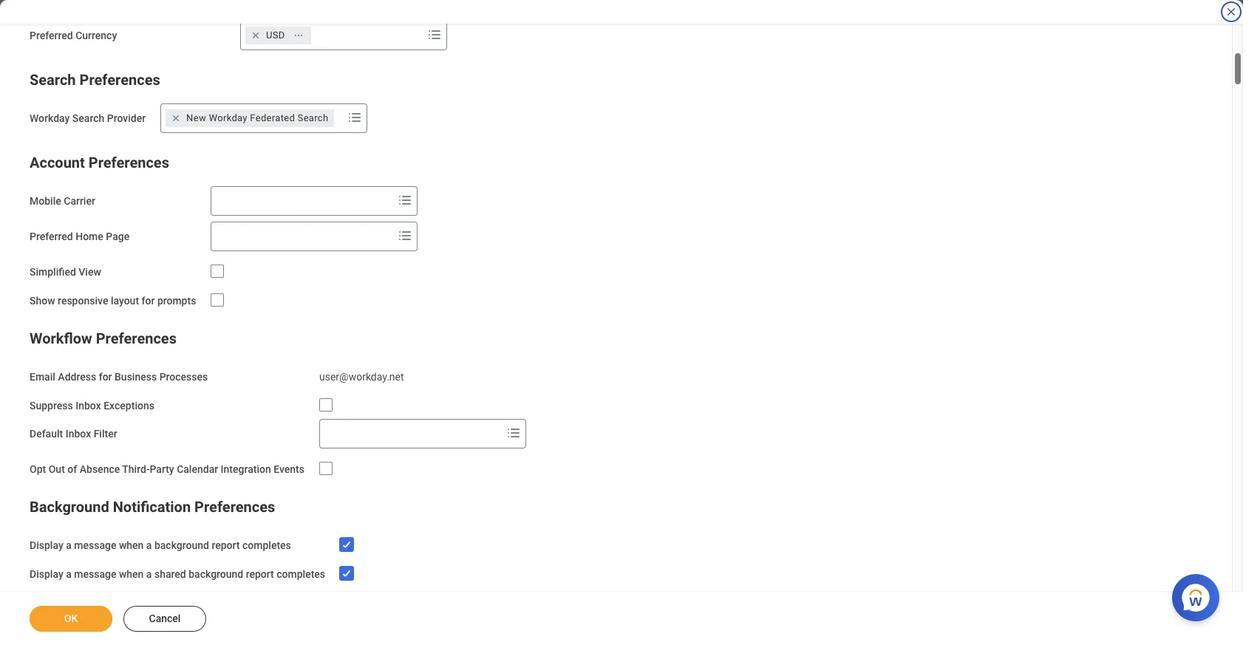 Task type: vqa. For each thing, say whether or not it's contained in the screenshot.
Search
yes



Task type: locate. For each thing, give the bounding box(es) containing it.
dialog
[[0, 0, 1243, 645]]

filter
[[94, 428, 117, 440]]

1 preferred from the top
[[30, 30, 73, 42]]

a up ok
[[66, 568, 72, 580]]

message
[[74, 540, 116, 551], [74, 568, 116, 580]]

simplified
[[30, 266, 76, 278]]

search preferences group
[[30, 68, 1203, 133]]

x small image for preferred currency
[[248, 28, 263, 43]]

prompts image inside workflow preferences 'group'
[[505, 424, 523, 442]]

account preferences
[[30, 154, 169, 172]]

prompts image
[[426, 26, 444, 44], [346, 109, 364, 127], [396, 192, 414, 209], [505, 424, 523, 442]]

workday right new at the top of page
[[209, 113, 248, 124]]

message down background
[[74, 540, 116, 551]]

account preferences button
[[30, 154, 169, 172]]

0 vertical spatial check small image
[[338, 536, 356, 554]]

preferences down provider
[[89, 154, 169, 172]]

search preferences button
[[30, 71, 160, 89]]

processes
[[159, 371, 208, 383]]

cancel button
[[123, 606, 206, 632]]

1 vertical spatial check small image
[[338, 565, 356, 582]]

0 vertical spatial display
[[30, 540, 63, 551]]

message up ok
[[74, 568, 116, 580]]

cancel
[[149, 613, 181, 625]]

opt
[[30, 464, 46, 475]]

1 vertical spatial inbox
[[66, 428, 91, 440]]

check small image
[[338, 536, 356, 554], [338, 565, 356, 582]]

2 message from the top
[[74, 568, 116, 580]]

background notification preferences button
[[30, 498, 275, 516]]

0 horizontal spatial report
[[212, 540, 240, 551]]

simplified view
[[30, 266, 101, 278]]

third-
[[122, 464, 150, 475]]

currency
[[76, 30, 117, 42]]

usd, press delete to clear value. option
[[245, 27, 311, 45]]

when for shared
[[119, 568, 144, 580]]

when left shared
[[119, 568, 144, 580]]

prompts image inside search preferences group
[[346, 109, 364, 127]]

2 when from the top
[[119, 568, 144, 580]]

1 vertical spatial display
[[30, 568, 63, 580]]

x small image left usd "element"
[[248, 28, 263, 43]]

1 vertical spatial completes
[[277, 568, 325, 580]]

display
[[30, 540, 63, 551], [30, 568, 63, 580]]

workday search provider
[[30, 113, 146, 124]]

address
[[58, 371, 96, 383]]

2 preferred from the top
[[30, 231, 73, 243]]

1 vertical spatial background
[[189, 568, 243, 580]]

0 vertical spatial when
[[119, 540, 144, 551]]

preferred left currency
[[30, 30, 73, 42]]

0 vertical spatial preferred
[[30, 30, 73, 42]]

layout
[[111, 295, 139, 307]]

Default Inbox Filter field
[[320, 421, 502, 447]]

0 horizontal spatial x small image
[[169, 111, 183, 126]]

0 horizontal spatial for
[[99, 371, 112, 383]]

display for display a message when a background report completes
[[30, 540, 63, 551]]

0 vertical spatial completes
[[242, 540, 291, 551]]

prompts image inside the account preferences 'group'
[[396, 192, 414, 209]]

preferred up simplified
[[30, 231, 73, 243]]

default inbox filter
[[30, 428, 117, 440]]

a
[[66, 540, 72, 551], [146, 540, 152, 551], [66, 568, 72, 580], [146, 568, 152, 580]]

mobile
[[30, 195, 61, 207]]

account preferences group
[[30, 151, 1203, 309]]

show responsive layout for prompts
[[30, 295, 196, 307]]

2 workday from the left
[[209, 113, 248, 124]]

for right address
[[99, 371, 112, 383]]

preferences inside 'group'
[[96, 330, 177, 347]]

opt out of absence third-party calendar integration events
[[30, 464, 305, 475]]

workday
[[30, 113, 70, 124], [209, 113, 248, 124]]

preferences up provider
[[79, 71, 160, 89]]

responsive
[[58, 295, 108, 307]]

prompts image for workday search provider
[[346, 109, 364, 127]]

0 vertical spatial x small image
[[248, 28, 263, 43]]

report
[[212, 540, 240, 551], [246, 568, 274, 580]]

workflow
[[30, 330, 92, 347]]

display for display a message when a shared background report completes
[[30, 568, 63, 580]]

Mobile Carrier field
[[212, 188, 394, 215]]

search
[[30, 71, 76, 89], [72, 113, 104, 124], [298, 113, 329, 124]]

preferred for preferred home page
[[30, 231, 73, 243]]

x small image
[[248, 28, 263, 43], [169, 111, 183, 126]]

1 vertical spatial report
[[246, 568, 274, 580]]

preferences for workflow preferences
[[96, 330, 177, 347]]

workflow preferences group
[[30, 327, 1203, 478]]

search inside option
[[298, 113, 329, 124]]

1 vertical spatial for
[[99, 371, 112, 383]]

x small image left new at the top of page
[[169, 111, 183, 126]]

completes
[[242, 540, 291, 551], [277, 568, 325, 580]]

display a message when a shared background report completes
[[30, 568, 325, 580]]

background
[[30, 498, 109, 516]]

1 horizontal spatial workday
[[209, 113, 248, 124]]

for right the layout
[[142, 295, 155, 307]]

a left shared
[[146, 568, 152, 580]]

1 display from the top
[[30, 540, 63, 551]]

background
[[154, 540, 209, 551], [189, 568, 243, 580]]

0 vertical spatial message
[[74, 540, 116, 551]]

1 message from the top
[[74, 540, 116, 551]]

1 when from the top
[[119, 540, 144, 551]]

when down "notification"
[[119, 540, 144, 551]]

search down preferred currency
[[30, 71, 76, 89]]

workday inside option
[[209, 113, 248, 124]]

absence
[[80, 464, 120, 475]]

new
[[186, 113, 206, 124]]

prompts image for mobile carrier
[[396, 192, 414, 209]]

account
[[30, 154, 85, 172]]

1 check small image from the top
[[338, 536, 356, 554]]

workflow preferences button
[[30, 330, 177, 347]]

1 vertical spatial when
[[119, 568, 144, 580]]

a down "notification"
[[146, 540, 152, 551]]

suppress inbox exceptions
[[30, 400, 154, 411]]

0 vertical spatial report
[[212, 540, 240, 551]]

for
[[142, 295, 155, 307], [99, 371, 112, 383]]

inbox
[[76, 400, 101, 411], [66, 428, 91, 440]]

display down background
[[30, 540, 63, 551]]

0 horizontal spatial workday
[[30, 113, 70, 124]]

preferred
[[30, 30, 73, 42], [30, 231, 73, 243]]

1 horizontal spatial for
[[142, 295, 155, 307]]

0 vertical spatial inbox
[[76, 400, 101, 411]]

email address for business processes
[[30, 371, 208, 383]]

1 workday from the left
[[30, 113, 70, 124]]

shared
[[154, 568, 186, 580]]

preferred inside the account preferences 'group'
[[30, 231, 73, 243]]

inbox left filter
[[66, 428, 91, 440]]

usd
[[266, 30, 285, 41]]

inbox down address
[[76, 400, 101, 411]]

background right shared
[[189, 568, 243, 580]]

search right federated
[[298, 113, 329, 124]]

notification
[[113, 498, 191, 516]]

1 horizontal spatial x small image
[[248, 28, 263, 43]]

2 check small image from the top
[[338, 565, 356, 582]]

show
[[30, 295, 55, 307]]

preferences inside 'group'
[[89, 154, 169, 172]]

search preferences
[[30, 71, 160, 89]]

1 vertical spatial message
[[74, 568, 116, 580]]

0 vertical spatial background
[[154, 540, 209, 551]]

for inside workflow preferences 'group'
[[99, 371, 112, 383]]

inbox for exceptions
[[76, 400, 101, 411]]

workday up account
[[30, 113, 70, 124]]

provider
[[107, 113, 146, 124]]

x small image for workday search provider
[[169, 111, 183, 126]]

1 vertical spatial preferred
[[30, 231, 73, 243]]

integration
[[221, 464, 271, 475]]

0 vertical spatial for
[[142, 295, 155, 307]]

x small image inside usd, press delete to clear value. option
[[248, 28, 263, 43]]

message for shared
[[74, 568, 116, 580]]

when
[[119, 540, 144, 551], [119, 568, 144, 580]]

preferences
[[79, 71, 160, 89], [89, 154, 169, 172], [96, 330, 177, 347], [194, 498, 275, 516]]

display up ok button
[[30, 568, 63, 580]]

x small image inside new workday federated search, press delete to clear value. option
[[169, 111, 183, 126]]

check small image for display a message when a background report completes
[[338, 536, 356, 554]]

preferences up business
[[96, 330, 177, 347]]

1 vertical spatial x small image
[[169, 111, 183, 126]]

when for background
[[119, 540, 144, 551]]

background up display a message when a shared background report completes
[[154, 540, 209, 551]]

2 display from the top
[[30, 568, 63, 580]]



Task type: describe. For each thing, give the bounding box(es) containing it.
preferred home page
[[30, 231, 130, 243]]

close change preferences image
[[1226, 6, 1237, 18]]

calendar
[[177, 464, 218, 475]]

new workday federated search, press delete to clear value. option
[[166, 110, 334, 127]]

suppress
[[30, 400, 73, 411]]

preferred currency
[[30, 30, 117, 42]]

prompts
[[157, 295, 196, 307]]

display a message when a background report completes
[[30, 540, 291, 551]]

carrier
[[64, 195, 95, 207]]

1 horizontal spatial report
[[246, 568, 274, 580]]

new workday federated search element
[[186, 112, 329, 125]]

default
[[30, 428, 63, 440]]

search left provider
[[72, 113, 104, 124]]

party
[[150, 464, 174, 475]]

business
[[115, 371, 157, 383]]

preferences down integration
[[194, 498, 275, 516]]

new workday federated search
[[186, 113, 329, 124]]

related actions image
[[293, 30, 304, 41]]

ok
[[64, 613, 78, 625]]

inbox for filter
[[66, 428, 91, 440]]

workday assistant region
[[1172, 568, 1226, 622]]

background notification preferences group
[[30, 495, 1203, 582]]

home
[[76, 231, 103, 243]]

preferred for preferred currency
[[30, 30, 73, 42]]

background notification preferences
[[30, 498, 275, 516]]

preferences for search preferences
[[79, 71, 160, 89]]

prompts image for preferred currency
[[426, 26, 444, 44]]

ok button
[[30, 606, 112, 632]]

events
[[274, 464, 305, 475]]

email
[[30, 371, 55, 383]]

for inside the account preferences 'group'
[[142, 295, 155, 307]]

workflow preferences
[[30, 330, 177, 347]]

federated
[[250, 113, 295, 124]]

out
[[49, 464, 65, 475]]

a down background
[[66, 540, 72, 551]]

exceptions
[[104, 400, 154, 411]]

user@workday.net
[[319, 371, 404, 383]]

dialog containing search preferences
[[0, 0, 1243, 645]]

prompts image
[[396, 227, 414, 245]]

preferences for account preferences
[[89, 154, 169, 172]]

Preferred Home Page field
[[212, 223, 394, 250]]

check small image for display a message when a shared background report completes
[[338, 565, 356, 582]]

usd element
[[266, 29, 285, 42]]

view
[[79, 266, 101, 278]]

email address for business processes element
[[319, 362, 404, 384]]

message for background
[[74, 540, 116, 551]]

of
[[67, 464, 77, 475]]

mobile carrier
[[30, 195, 95, 207]]

page
[[106, 231, 130, 243]]

prompts image for default inbox filter
[[505, 424, 523, 442]]



